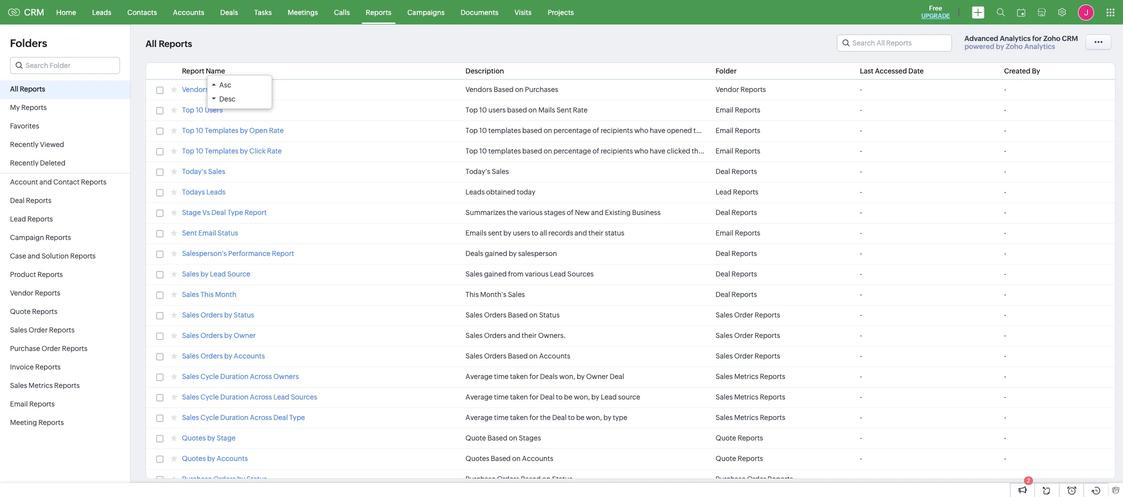 Task type: describe. For each thing, give the bounding box(es) containing it.
1 this from the left
[[200, 291, 214, 299]]

who for opened
[[634, 127, 649, 135]]

2 today's from the left
[[466, 168, 490, 176]]

orders for sales orders based on status
[[484, 311, 506, 319]]

by down quotes by stage link
[[207, 455, 215, 463]]

sales cycle duration across lead sources link
[[182, 393, 317, 403]]

by down quotes by accounts link
[[237, 475, 245, 483]]

orders for sales orders and their owners.
[[484, 332, 506, 340]]

order inside purchase order reports link
[[41, 345, 61, 353]]

duration for owners
[[220, 373, 248, 381]]

2 horizontal spatial report
[[272, 250, 294, 258]]

top 10 templates by open rate link
[[182, 127, 284, 136]]

2 vertical spatial won,
[[586, 414, 602, 422]]

templates for open
[[205, 127, 238, 135]]

quote reports for quote based on stages
[[716, 434, 763, 442]]

based down sales orders and their owners.
[[508, 352, 528, 360]]

accounts left 'deals' link in the left top of the page
[[173, 8, 204, 16]]

1 horizontal spatial purchase order reports
[[716, 475, 793, 483]]

for for deal
[[529, 373, 539, 381]]

email reports link
[[0, 396, 130, 414]]

profile element
[[1072, 0, 1100, 24]]

by left open
[[240, 127, 248, 135]]

sales orders by accounts link
[[182, 352, 265, 362]]

sales inside 'link'
[[182, 393, 199, 401]]

top for top 10 users based on mails sent rate
[[466, 106, 478, 114]]

obtained
[[486, 188, 516, 196]]

recently viewed
[[10, 141, 64, 149]]

by inside advanced analytics for zoho crm powered by zoho analytics
[[996, 43, 1004, 51]]

quote reports link
[[0, 303, 130, 322]]

by down month
[[224, 311, 232, 319]]

documents link
[[453, 0, 507, 24]]

advanced
[[965, 35, 998, 43]]

average time taken for deals won, by owner deal
[[466, 373, 624, 381]]

order for sales orders based on accounts
[[734, 352, 753, 360]]

top for top 10 templates based on percentage of recipients who have clicked the email
[[466, 147, 478, 155]]

the down obtained
[[507, 209, 518, 217]]

upgrade
[[921, 13, 950, 20]]

0 horizontal spatial all reports
[[10, 85, 45, 93]]

the down average time taken for deal to be won, by lead source
[[540, 414, 551, 422]]

lead reports link
[[0, 211, 130, 229]]

sales gained from various lead sources
[[466, 270, 594, 278]]

quotes for quotes based on accounts
[[466, 455, 489, 463]]

quote reports for quotes based on accounts
[[716, 455, 763, 463]]

email for top 10 templates based on percentage of recipients who have clicked the email
[[704, 147, 721, 155]]

across for lead
[[250, 393, 272, 401]]

2 purchases from the left
[[525, 86, 558, 94]]

2 vertical spatial deals
[[540, 373, 558, 381]]

0 vertical spatial all
[[146, 39, 157, 49]]

the right clicked
[[692, 147, 702, 155]]

sales order reports for sales orders based on accounts
[[716, 352, 780, 360]]

quotes for quotes by stage
[[182, 434, 206, 442]]

advanced analytics for zoho crm powered by zoho analytics
[[965, 35, 1078, 51]]

accounts down owners.
[[539, 352, 570, 360]]

my reports link
[[0, 99, 130, 118]]

orders for sales orders by owner
[[200, 332, 223, 340]]

1 vertical spatial various
[[525, 270, 549, 278]]

2 horizontal spatial to
[[568, 414, 575, 422]]

1 horizontal spatial report
[[244, 209, 267, 217]]

duration for deal
[[220, 414, 248, 422]]

based down quote based on stages
[[491, 455, 511, 463]]

summarizes the various stages of new and existing business
[[466, 209, 661, 217]]

by left "type"
[[603, 414, 611, 422]]

based for top 10 templates based on percentage of recipients who have clicked the email
[[522, 147, 542, 155]]

crm link
[[8, 7, 44, 18]]

sales cycle duration across owners
[[182, 373, 299, 381]]

quotes by accounts
[[182, 455, 248, 463]]

today's inside today's sales link
[[182, 168, 207, 176]]

sales orders based on accounts
[[466, 352, 570, 360]]

who for clicked
[[634, 147, 649, 155]]

recipients for opened
[[601, 127, 633, 135]]

profile image
[[1078, 4, 1094, 20]]

for for by
[[529, 393, 539, 401]]

orders for purchase orders based on status
[[497, 475, 519, 483]]

quotes by stage link
[[182, 434, 236, 444]]

visits
[[515, 8, 532, 16]]

have for opened
[[650, 127, 665, 135]]

sales metrics reports for average time taken for deals won, by owner deal
[[716, 373, 785, 381]]

analytics up 'created'
[[1000, 35, 1031, 43]]

0 vertical spatial won,
[[559, 373, 575, 381]]

email for top 10 templates based on percentage of recipients who have opened the email
[[716, 127, 734, 135]]

the right opened
[[694, 127, 704, 135]]

orders for sales orders based on accounts
[[484, 352, 506, 360]]

deleted
[[40, 159, 65, 167]]

orders for purchase orders by status
[[213, 475, 236, 483]]

vs
[[210, 86, 217, 94]]

favorites
[[10, 122, 39, 130]]

emails sent by users to all records and their status
[[466, 229, 624, 237]]

sent email status
[[182, 229, 238, 237]]

email for emails sent by users to all records and their status
[[716, 229, 734, 237]]

meeting reports link
[[0, 414, 130, 433]]

my reports
[[10, 104, 47, 112]]

10 for top 10 templates based on percentage of recipients who have opened the email
[[479, 127, 487, 135]]

percentage for clicked
[[554, 147, 591, 155]]

quotes by stage
[[182, 434, 236, 442]]

Search All Reports text field
[[837, 35, 952, 51]]

campaigns link
[[399, 0, 453, 24]]

reports inside "link"
[[35, 289, 60, 297]]

0 vertical spatial rate
[[573, 106, 588, 114]]

0 vertical spatial report
[[182, 67, 204, 75]]

top 10 templates based on percentage of recipients who have clicked the email
[[466, 147, 721, 155]]

email reports for top 10 templates based on percentage of recipients who have opened the email
[[716, 127, 760, 135]]

1 horizontal spatial leads
[[206, 188, 226, 196]]

created by
[[1004, 67, 1040, 75]]

0 vertical spatial various
[[519, 209, 543, 217]]

1 horizontal spatial lead reports
[[716, 188, 759, 196]]

home link
[[48, 0, 84, 24]]

average for average time taken for deals won, by owner deal
[[466, 373, 493, 381]]

calls link
[[326, 0, 358, 24]]

month
[[215, 291, 236, 299]]

sources for sales gained from various lead sources
[[567, 270, 594, 278]]

performance
[[228, 250, 270, 258]]

vendors vs purchases link
[[182, 86, 252, 95]]

contact
[[53, 178, 80, 186]]

owner inside 'link'
[[234, 332, 256, 340]]

top for top 10 templates by open rate
[[182, 127, 194, 135]]

1 horizontal spatial all reports
[[146, 39, 192, 49]]

top for top 10 users
[[182, 106, 194, 114]]

sent email status link
[[182, 229, 238, 239]]

vendor reports inside "link"
[[10, 289, 60, 297]]

by left the source
[[591, 393, 599, 401]]

todays
[[182, 188, 205, 196]]

top 10 templates by click rate
[[182, 147, 282, 155]]

deal reports for deals gained by salesperson
[[716, 250, 757, 258]]

stage inside 'stage vs deal type report' link
[[182, 209, 201, 217]]

by up sales orders by accounts at the bottom left of page
[[224, 332, 232, 340]]

leads link
[[84, 0, 119, 24]]

1 vertical spatial be
[[576, 414, 585, 422]]

sales orders by status
[[182, 311, 254, 319]]

type inside 'link'
[[289, 414, 305, 422]]

1 today's sales from the left
[[182, 168, 225, 176]]

purchase orders by status link
[[182, 475, 267, 485]]

vendors for vendors vs purchases
[[182, 86, 209, 94]]

0 vertical spatial to
[[532, 229, 538, 237]]

crm inside advanced analytics for zoho crm powered by zoho analytics
[[1062, 35, 1078, 43]]

1 horizontal spatial vendor reports
[[716, 86, 766, 94]]

mails
[[538, 106, 555, 114]]

deals link
[[212, 0, 246, 24]]

accounts up 'purchase orders by status'
[[217, 455, 248, 463]]

based up quotes based on accounts
[[488, 434, 507, 442]]

purchase orders based on status
[[466, 475, 573, 483]]

solution
[[41, 252, 69, 260]]

sales metrics reports for average time taken for deal to be won, by lead source
[[716, 393, 785, 401]]

0 horizontal spatial users
[[488, 106, 506, 114]]

email for top 10 templates based on percentage of recipients who have opened the email
[[706, 127, 723, 135]]

projects link
[[540, 0, 582, 24]]

0 vertical spatial vendor
[[716, 86, 739, 94]]

order inside sales order reports link
[[29, 326, 48, 334]]

by up average time taken for deal to be won, by lead source
[[577, 373, 585, 381]]

recently viewed link
[[0, 136, 130, 155]]

folder
[[716, 67, 737, 75]]

sales cycle duration across deal type link
[[182, 414, 305, 423]]

case
[[10, 252, 26, 260]]

top for top 10 templates based on percentage of recipients who have opened the email
[[466, 127, 478, 135]]

quote reports inside quote reports link
[[10, 308, 57, 316]]

recently for recently deleted
[[10, 159, 38, 167]]

gained for deals
[[485, 250, 507, 258]]

invoice reports
[[10, 363, 61, 371]]

order for sales orders and their owners.
[[734, 332, 753, 340]]

free
[[929, 5, 942, 12]]

0 horizontal spatial their
[[522, 332, 537, 340]]

stages
[[544, 209, 565, 217]]

salesperson
[[518, 250, 557, 258]]

date
[[908, 67, 924, 75]]

sales cycle duration across lead sources
[[182, 393, 317, 401]]

last accessed date
[[860, 67, 924, 75]]

vendor inside "link"
[[10, 289, 33, 297]]

and right records
[[575, 229, 587, 237]]

source
[[227, 270, 250, 278]]

accounts link
[[165, 0, 212, 24]]

leads for leads obtained today
[[466, 188, 485, 196]]

1 vertical spatial won,
[[574, 393, 590, 401]]

vs
[[202, 209, 210, 217]]

case and solution reports
[[10, 252, 96, 260]]

campaign
[[10, 234, 44, 242]]

by up quotes by accounts
[[207, 434, 215, 442]]

and inside 'account and contact reports' link
[[39, 178, 52, 186]]

and right 'new'
[[591, 209, 604, 217]]

quotes based on accounts
[[466, 455, 553, 463]]

records
[[548, 229, 573, 237]]

salesperson's performance report link
[[182, 250, 294, 259]]

vendors vs purchases
[[182, 86, 252, 94]]

leads obtained today
[[466, 188, 535, 196]]

cycle for sales cycle duration across owners
[[200, 373, 219, 381]]

1 vertical spatial users
[[513, 229, 530, 237]]

Search Folder text field
[[11, 58, 120, 74]]

sales order reports for sales orders and their owners.
[[716, 332, 780, 340]]

time for average time taken for the deal to be won, by type
[[494, 414, 509, 422]]

product
[[10, 271, 36, 279]]

based down description
[[494, 86, 514, 94]]

sales this month
[[182, 291, 236, 299]]

0 horizontal spatial be
[[564, 393, 573, 401]]

quotes for quotes by accounts
[[182, 455, 206, 463]]

home
[[56, 8, 76, 16]]

deal reports for today's sales
[[716, 168, 757, 176]]

product reports link
[[0, 266, 130, 285]]

average time taken for deal to be won, by lead source
[[466, 393, 640, 401]]

10 for top 10 users
[[196, 106, 203, 114]]

stages
[[519, 434, 541, 442]]

orders for sales orders by status
[[200, 311, 223, 319]]

based down quotes based on accounts
[[521, 475, 541, 483]]

stage inside quotes by stage link
[[217, 434, 236, 442]]

by left click
[[240, 147, 248, 155]]



Task type: locate. For each thing, give the bounding box(es) containing it.
templates down top 10 templates by open rate link
[[205, 147, 238, 155]]

all down contacts
[[146, 39, 157, 49]]

1 today's from the left
[[182, 168, 207, 176]]

email right opened
[[706, 127, 723, 135]]

0 vertical spatial have
[[650, 127, 665, 135]]

by
[[996, 43, 1004, 51], [1032, 67, 1040, 75], [240, 127, 248, 135], [240, 147, 248, 155], [503, 229, 511, 237], [509, 250, 517, 258], [200, 270, 208, 278], [224, 311, 232, 319], [224, 332, 232, 340], [224, 352, 232, 360], [577, 373, 585, 381], [591, 393, 599, 401], [603, 414, 611, 422], [207, 434, 215, 442], [207, 455, 215, 463], [237, 475, 245, 483]]

for
[[1032, 35, 1042, 43], [529, 373, 539, 381], [529, 393, 539, 401], [529, 414, 539, 422]]

business
[[632, 209, 661, 217]]

2 who from the top
[[634, 147, 649, 155]]

1 have from the top
[[650, 127, 665, 135]]

metrics for average time taken for deals won, by owner deal
[[734, 373, 758, 381]]

of for clicked
[[593, 147, 599, 155]]

have left clicked
[[650, 147, 665, 155]]

1 vertical spatial email
[[704, 147, 721, 155]]

based for top 10 templates based on percentage of recipients who have opened the email
[[522, 127, 542, 135]]

1 vertical spatial sources
[[291, 393, 317, 401]]

email
[[706, 127, 723, 135], [704, 147, 721, 155]]

analytics
[[1000, 35, 1031, 43], [1024, 43, 1055, 51]]

vendors for vendors based on purchases
[[466, 86, 492, 94]]

gained left from
[[484, 270, 507, 278]]

taken for deals
[[510, 373, 528, 381]]

of
[[593, 127, 599, 135], [593, 147, 599, 155], [567, 209, 574, 217]]

0 horizontal spatial vendor reports
[[10, 289, 60, 297]]

free upgrade
[[921, 5, 950, 20]]

across up sales cycle duration across lead sources
[[250, 373, 272, 381]]

1 horizontal spatial zoho
[[1043, 35, 1061, 43]]

reports link
[[358, 0, 399, 24]]

sales orders based on status
[[466, 311, 560, 319]]

0 vertical spatial based
[[507, 106, 527, 114]]

and right case
[[28, 252, 40, 260]]

deals up average time taken for deal to be won, by lead source
[[540, 373, 558, 381]]

0 vertical spatial users
[[488, 106, 506, 114]]

owner up sales orders by accounts at the bottom left of page
[[234, 332, 256, 340]]

by up from
[[509, 250, 517, 258]]

cycle inside 'link'
[[200, 414, 219, 422]]

today's sales link
[[182, 168, 225, 177]]

0 horizontal spatial crm
[[24, 7, 44, 18]]

for for won,
[[529, 414, 539, 422]]

quotes down quotes by stage link
[[182, 455, 206, 463]]

email reports for top 10 templates based on percentage of recipients who have clicked the email
[[716, 147, 760, 155]]

top 10 users
[[182, 106, 223, 114]]

lead inside 'link'
[[273, 393, 289, 401]]

1 taken from the top
[[510, 373, 528, 381]]

2 vertical spatial duration
[[220, 414, 248, 422]]

0 vertical spatial all reports
[[146, 39, 192, 49]]

0 horizontal spatial report
[[182, 67, 204, 75]]

orders inside 'link'
[[200, 332, 223, 340]]

templates down top 10 users based on mails sent rate
[[488, 127, 521, 135]]

0 vertical spatial their
[[588, 229, 603, 237]]

meeting
[[10, 419, 37, 427]]

vendor down folder
[[716, 86, 739, 94]]

email reports for top 10 users based on mails sent rate
[[716, 106, 760, 114]]

who left opened
[[634, 127, 649, 135]]

1 horizontal spatial this
[[466, 291, 479, 299]]

1 horizontal spatial vendor
[[716, 86, 739, 94]]

by down salesperson's
[[200, 270, 208, 278]]

across for deal
[[250, 414, 272, 422]]

order for purchase orders based on status
[[747, 475, 766, 483]]

crm up folders
[[24, 7, 44, 18]]

0 vertical spatial who
[[634, 127, 649, 135]]

2 average from the top
[[466, 393, 493, 401]]

purchases up mails
[[525, 86, 558, 94]]

of down top 10 templates based on percentage of recipients who have opened the email
[[593, 147, 599, 155]]

2 cycle from the top
[[200, 393, 219, 401]]

percentage down top 10 templates based on percentage of recipients who have opened the email
[[554, 147, 591, 155]]

quotes up quotes by accounts
[[182, 434, 206, 442]]

recipients down top 10 templates based on percentage of recipients who have opened the email
[[601, 147, 633, 155]]

recipients for clicked
[[601, 147, 633, 155]]

0 horizontal spatial all
[[10, 85, 18, 93]]

tasks link
[[246, 0, 280, 24]]

clicked
[[667, 147, 690, 155]]

recently deleted
[[10, 159, 65, 167]]

opened
[[667, 127, 692, 135]]

0 horizontal spatial deals
[[220, 8, 238, 16]]

1 percentage from the top
[[554, 127, 591, 135]]

and down 'deleted'
[[39, 178, 52, 186]]

deals left tasks
[[220, 8, 238, 16]]

by right sent
[[503, 229, 511, 237]]

their left owners.
[[522, 332, 537, 340]]

1 vertical spatial purchase order reports
[[716, 475, 793, 483]]

duration down the 'sales cycle duration across lead sources' 'link'
[[220, 414, 248, 422]]

0 horizontal spatial today's
[[182, 168, 207, 176]]

metrics for average time taken for deal to be won, by lead source
[[734, 393, 758, 401]]

by down sales orders by owner 'link'
[[224, 352, 232, 360]]

open
[[249, 127, 268, 135]]

product reports
[[10, 271, 63, 279]]

1 horizontal spatial their
[[588, 229, 603, 237]]

stage vs deal type report
[[182, 209, 267, 217]]

sales cycle duration across deal type
[[182, 414, 305, 422]]

0 horizontal spatial type
[[227, 209, 243, 217]]

leads up summarizes
[[466, 188, 485, 196]]

1 vertical spatial rate
[[269, 127, 284, 135]]

sales orders by owner link
[[182, 332, 256, 341]]

orders down quotes based on accounts
[[497, 475, 519, 483]]

2 duration from the top
[[220, 393, 248, 401]]

1 average from the top
[[466, 373, 493, 381]]

vendors left vs at the left of page
[[182, 86, 209, 94]]

taken for the
[[510, 414, 528, 422]]

3 average from the top
[[466, 414, 493, 422]]

2 templates from the top
[[488, 147, 521, 155]]

duration inside 'link'
[[220, 414, 248, 422]]

1 vertical spatial to
[[556, 393, 563, 401]]

0 vertical spatial type
[[227, 209, 243, 217]]

accounts down the stages
[[522, 455, 553, 463]]

sources inside 'link'
[[291, 393, 317, 401]]

lead reports inside "lead reports" link
[[10, 215, 53, 223]]

0 horizontal spatial vendor
[[10, 289, 33, 297]]

various
[[519, 209, 543, 217], [525, 270, 549, 278]]

purchase order reports link
[[0, 340, 130, 359]]

deals for deals gained by salesperson
[[466, 250, 483, 258]]

1 across from the top
[[250, 373, 272, 381]]

status
[[218, 229, 238, 237], [234, 311, 254, 319], [539, 311, 560, 319], [247, 475, 267, 483], [552, 475, 573, 483]]

of left 'new'
[[567, 209, 574, 217]]

sent
[[488, 229, 502, 237]]

1 who from the top
[[634, 127, 649, 135]]

1 vertical spatial based
[[522, 127, 542, 135]]

1 vertical spatial vendor
[[10, 289, 33, 297]]

percentage for opened
[[554, 127, 591, 135]]

invoice
[[10, 363, 34, 371]]

based
[[494, 86, 514, 94], [508, 311, 528, 319], [508, 352, 528, 360], [488, 434, 507, 442], [491, 455, 511, 463], [521, 475, 541, 483]]

0 horizontal spatial to
[[532, 229, 538, 237]]

deal reports inside deal reports link
[[10, 197, 51, 205]]

1 vertical spatial sent
[[182, 229, 197, 237]]

for down sales orders based on accounts
[[529, 373, 539, 381]]

source
[[618, 393, 640, 401]]

10 inside top 10 templates by click rate 'link'
[[196, 147, 203, 155]]

report up 'performance'
[[244, 209, 267, 217]]

2 vertical spatial taken
[[510, 414, 528, 422]]

on
[[515, 86, 524, 94], [528, 106, 537, 114], [544, 127, 552, 135], [544, 147, 552, 155], [529, 311, 538, 319], [529, 352, 538, 360], [509, 434, 517, 442], [512, 455, 521, 463], [542, 475, 551, 483]]

1 vertical spatial recipients
[[601, 147, 633, 155]]

1 vertical spatial taken
[[510, 393, 528, 401]]

3 taken from the top
[[510, 414, 528, 422]]

0 vertical spatial recipients
[[601, 127, 633, 135]]

deal reports for sales gained from various lead sources
[[716, 270, 757, 278]]

vendors based on purchases
[[466, 86, 558, 94]]

0 vertical spatial email
[[706, 127, 723, 135]]

contacts
[[127, 8, 157, 16]]

purchase order reports
[[10, 345, 87, 353], [716, 475, 793, 483]]

templates for top 10 templates based on percentage of recipients who have clicked the email
[[488, 147, 521, 155]]

campaign reports
[[10, 234, 71, 242]]

1 horizontal spatial type
[[289, 414, 305, 422]]

0 vertical spatial gained
[[485, 250, 507, 258]]

accounts up sales cycle duration across owners
[[234, 352, 265, 360]]

0 vertical spatial purchase order reports
[[10, 345, 87, 353]]

1 vertical spatial have
[[650, 147, 665, 155]]

users
[[205, 106, 223, 114]]

1 templates from the top
[[488, 127, 521, 135]]

click
[[249, 147, 266, 155]]

case and solution reports link
[[0, 248, 130, 266]]

1 vertical spatial cycle
[[200, 393, 219, 401]]

to
[[532, 229, 538, 237], [556, 393, 563, 401], [568, 414, 575, 422]]

2 vertical spatial rate
[[267, 147, 282, 155]]

top 10 users link
[[182, 106, 223, 116]]

2 vertical spatial across
[[250, 414, 272, 422]]

sales order reports link
[[0, 322, 130, 340]]

0 vertical spatial lead reports
[[716, 188, 759, 196]]

0 vertical spatial templates
[[488, 127, 521, 135]]

orders down sales orders and their owners.
[[484, 352, 506, 360]]

0 vertical spatial templates
[[205, 127, 238, 135]]

created
[[1004, 67, 1031, 75]]

vendors
[[182, 86, 209, 94], [466, 86, 492, 94]]

crm down the profile image
[[1062, 35, 1078, 43]]

1 duration from the top
[[220, 373, 248, 381]]

0 horizontal spatial vendors
[[182, 86, 209, 94]]

2 today's sales from the left
[[466, 168, 509, 176]]

all reports link
[[0, 81, 130, 99]]

all reports up 'my reports' on the top left of page
[[10, 85, 45, 93]]

0 horizontal spatial zoho
[[1006, 43, 1023, 51]]

today's sales up todays leads
[[182, 168, 225, 176]]

0 vertical spatial average
[[466, 373, 493, 381]]

sales order reports
[[716, 311, 780, 319], [10, 326, 75, 334], [716, 332, 780, 340], [716, 352, 780, 360]]

2 recipients from the top
[[601, 147, 633, 155]]

2 taken from the top
[[510, 393, 528, 401]]

across up sales cycle duration across deal type
[[250, 393, 272, 401]]

to down average time taken for deal to be won, by lead source
[[568, 414, 575, 422]]

recently for recently viewed
[[10, 141, 38, 149]]

1 vertical spatial templates
[[205, 147, 238, 155]]

1 horizontal spatial vendors
[[466, 86, 492, 94]]

based up sales orders and their owners.
[[508, 311, 528, 319]]

to left all at the top left of page
[[532, 229, 538, 237]]

1 vertical spatial who
[[634, 147, 649, 155]]

10 for top 10 templates based on percentage of recipients who have clicked the email
[[479, 147, 487, 155]]

1 horizontal spatial stage
[[217, 434, 236, 442]]

metrics for average time taken for the deal to be won, by type
[[734, 414, 758, 422]]

email for top 10 users based on mails sent rate
[[716, 106, 734, 114]]

10 for top 10 templates by open rate
[[196, 127, 203, 135]]

2 vertical spatial average
[[466, 414, 493, 422]]

10 inside top 10 templates by open rate link
[[196, 127, 203, 135]]

and inside case and solution reports link
[[28, 252, 40, 260]]

users left all at the top left of page
[[513, 229, 530, 237]]

10 for top 10 templates by click rate
[[196, 147, 203, 155]]

gained down sent
[[485, 250, 507, 258]]

duration inside 'link'
[[220, 393, 248, 401]]

1 vertical spatial owner
[[586, 373, 608, 381]]

owners.
[[538, 332, 566, 340]]

recently up account
[[10, 159, 38, 167]]

this left month's on the bottom left of the page
[[466, 291, 479, 299]]

1 vendors from the left
[[182, 86, 209, 94]]

10 for top 10 users based on mails sent rate
[[479, 106, 487, 114]]

10 inside top 10 users link
[[196, 106, 203, 114]]

1 vertical spatial templates
[[488, 147, 521, 155]]

cycle inside 'link'
[[200, 393, 219, 401]]

3 duration from the top
[[220, 414, 248, 422]]

1 cycle from the top
[[200, 373, 219, 381]]

sales by lead source
[[182, 270, 250, 278]]

deal reports link
[[0, 192, 130, 211]]

0 vertical spatial duration
[[220, 373, 248, 381]]

1 horizontal spatial all
[[146, 39, 157, 49]]

contacts link
[[119, 0, 165, 24]]

percentage
[[554, 127, 591, 135], [554, 147, 591, 155]]

1 templates from the top
[[205, 127, 238, 135]]

0 vertical spatial owner
[[234, 332, 256, 340]]

of for opened
[[593, 127, 599, 135]]

sales
[[208, 168, 225, 176], [492, 168, 509, 176], [182, 270, 199, 278], [466, 270, 483, 278], [182, 291, 199, 299], [508, 291, 525, 299], [182, 311, 199, 319], [466, 311, 483, 319], [716, 311, 733, 319], [10, 326, 27, 334], [182, 332, 199, 340], [466, 332, 483, 340], [716, 332, 733, 340], [182, 352, 199, 360], [466, 352, 483, 360], [716, 352, 733, 360], [182, 373, 199, 381], [716, 373, 733, 381], [10, 382, 27, 390], [182, 393, 199, 401], [716, 393, 733, 401], [182, 414, 199, 422], [716, 414, 733, 422]]

1 horizontal spatial to
[[556, 393, 563, 401]]

type down owners
[[289, 414, 305, 422]]

3 cycle from the top
[[200, 414, 219, 422]]

quotes inside quotes by accounts link
[[182, 455, 206, 463]]

0 vertical spatial be
[[564, 393, 573, 401]]

templates for click
[[205, 147, 238, 155]]

new
[[575, 209, 590, 217]]

visits link
[[507, 0, 540, 24]]

order for sales orders based on status
[[734, 311, 753, 319]]

leads right home
[[92, 8, 111, 16]]

recently down favorites
[[10, 141, 38, 149]]

gained for sales
[[484, 270, 507, 278]]

2 this from the left
[[466, 291, 479, 299]]

rate for top 10 templates based on percentage of recipients who have opened the email
[[269, 127, 284, 135]]

across down the 'sales cycle duration across lead sources' 'link'
[[250, 414, 272, 422]]

0 vertical spatial stage
[[182, 209, 201, 217]]

be down average time taken for deal to be won, by lead source
[[576, 414, 585, 422]]

report
[[182, 67, 204, 75], [244, 209, 267, 217], [272, 250, 294, 258]]

based
[[507, 106, 527, 114], [522, 127, 542, 135], [522, 147, 542, 155]]

deal reports for summarizes the various stages of new and existing business
[[716, 209, 757, 217]]

2 vertical spatial to
[[568, 414, 575, 422]]

orders down sales this month link
[[200, 311, 223, 319]]

taken up the stages
[[510, 414, 528, 422]]

email reports for emails sent by users to all records and their status
[[716, 229, 760, 237]]

all up my
[[10, 85, 18, 93]]

0 horizontal spatial lead reports
[[10, 215, 53, 223]]

accessed
[[875, 67, 907, 75]]

0 vertical spatial vendor reports
[[716, 86, 766, 94]]

templates inside 'link'
[[205, 147, 238, 155]]

deals gained by salesperson
[[466, 250, 557, 258]]

1 vertical spatial quote reports
[[716, 434, 763, 442]]

1 vertical spatial crm
[[1062, 35, 1078, 43]]

orders down this month's sales
[[484, 311, 506, 319]]

sources for sales cycle duration across lead sources
[[291, 393, 317, 401]]

for down average time taken for deals won, by owner deal
[[529, 393, 539, 401]]

0 vertical spatial time
[[494, 373, 509, 381]]

lead reports
[[716, 188, 759, 196], [10, 215, 53, 223]]

1 vertical spatial across
[[250, 393, 272, 401]]

leads up stage vs deal type report
[[206, 188, 226, 196]]

rate for top 10 templates based on percentage of recipients who have clicked the email
[[267, 147, 282, 155]]

metrics
[[734, 373, 758, 381], [29, 382, 53, 390], [734, 393, 758, 401], [734, 414, 758, 422]]

cycle down sales orders by accounts link
[[200, 373, 219, 381]]

1 horizontal spatial owner
[[586, 373, 608, 381]]

have for clicked
[[650, 147, 665, 155]]

2 have from the top
[[650, 147, 665, 155]]

2 recently from the top
[[10, 159, 38, 167]]

sales metrics reports link
[[0, 377, 130, 396]]

duration for lead
[[220, 393, 248, 401]]

templates
[[205, 127, 238, 135], [205, 147, 238, 155]]

campaigns
[[407, 8, 445, 16]]

average for average time taken for the deal to be won, by type
[[466, 414, 493, 422]]

1 vertical spatial deals
[[466, 250, 483, 258]]

deals for deals
[[220, 8, 238, 16]]

leads for leads
[[92, 8, 111, 16]]

1 recipients from the top
[[601, 127, 633, 135]]

zoho
[[1043, 35, 1061, 43], [1006, 43, 1023, 51]]

sales order reports for sales orders based on status
[[716, 311, 780, 319]]

1 vertical spatial average
[[466, 393, 493, 401]]

1 recently from the top
[[10, 141, 38, 149]]

top inside 'link'
[[182, 147, 194, 155]]

rate inside 'link'
[[267, 147, 282, 155]]

by right 'created'
[[1032, 67, 1040, 75]]

report left name
[[182, 67, 204, 75]]

1 time from the top
[[494, 373, 509, 381]]

0 horizontal spatial sources
[[291, 393, 317, 401]]

templates down users
[[205, 127, 238, 135]]

deal reports for this month's sales
[[716, 291, 757, 299]]

across inside sales cycle duration across deal type 'link'
[[250, 414, 272, 422]]

templates for top 10 templates based on percentage of recipients who have opened the email
[[488, 127, 521, 135]]

sent inside "sent email status" link
[[182, 229, 197, 237]]

across inside sales cycle duration across owners link
[[250, 373, 272, 381]]

favorites link
[[0, 118, 130, 136]]

1 horizontal spatial today's sales
[[466, 168, 509, 176]]

various down today
[[519, 209, 543, 217]]

email for top 10 templates based on percentage of recipients who have clicked the email
[[716, 147, 734, 155]]

of up top 10 templates based on percentage of recipients who have clicked the email
[[593, 127, 599, 135]]

1 vertical spatial report
[[244, 209, 267, 217]]

and down sales orders based on status
[[508, 332, 520, 340]]

across for owners
[[250, 373, 272, 381]]

taken for deal
[[510, 393, 528, 401]]

won, left "type"
[[586, 414, 602, 422]]

orders for sales orders by accounts
[[200, 352, 223, 360]]

1 horizontal spatial today's
[[466, 168, 490, 176]]

1 vertical spatial their
[[522, 332, 537, 340]]

1 vertical spatial stage
[[217, 434, 236, 442]]

0 vertical spatial percentage
[[554, 127, 591, 135]]

analytics up the created by at top right
[[1024, 43, 1055, 51]]

for up the stages
[[529, 414, 539, 422]]

all reports
[[146, 39, 192, 49], [10, 85, 45, 93]]

2 vertical spatial cycle
[[200, 414, 219, 422]]

deal inside 'link'
[[273, 414, 288, 422]]

10 up leads obtained today
[[479, 147, 487, 155]]

asc
[[219, 81, 231, 89]]

average
[[466, 373, 493, 381], [466, 393, 493, 401], [466, 414, 493, 422]]

projects
[[548, 8, 574, 16]]

for up the created by at top right
[[1032, 35, 1042, 43]]

2 time from the top
[[494, 393, 509, 401]]

2 vertical spatial of
[[567, 209, 574, 217]]

2 across from the top
[[250, 393, 272, 401]]

vendor reports
[[716, 86, 766, 94], [10, 289, 60, 297]]

sales orders by owner
[[182, 332, 256, 340]]

sources down records
[[567, 270, 594, 278]]

2 vendors from the left
[[466, 86, 492, 94]]

1 vertical spatial lead reports
[[10, 215, 53, 223]]

cycle for sales cycle duration across lead sources
[[200, 393, 219, 401]]

2 percentage from the top
[[554, 147, 591, 155]]

rate
[[573, 106, 588, 114], [269, 127, 284, 135], [267, 147, 282, 155]]

10 down top 10 users based on mails sent rate
[[479, 127, 487, 135]]

cycle down sales cycle duration across owners link
[[200, 393, 219, 401]]

sources down owners
[[291, 393, 317, 401]]

orders down sales orders by owner 'link'
[[200, 352, 223, 360]]

0 horizontal spatial leads
[[92, 8, 111, 16]]

2 templates from the top
[[205, 147, 238, 155]]

average for average time taken for deal to be won, by lead source
[[466, 393, 493, 401]]

for inside advanced analytics for zoho crm powered by zoho analytics
[[1032, 35, 1042, 43]]

duration down sales cycle duration across owners link
[[220, 393, 248, 401]]

0 horizontal spatial today's sales
[[182, 168, 225, 176]]

1 horizontal spatial sent
[[557, 106, 572, 114]]

vendor reports down folder
[[716, 86, 766, 94]]

meetings
[[288, 8, 318, 16]]

sales metrics reports for average time taken for the deal to be won, by type
[[716, 414, 785, 422]]

2 vertical spatial time
[[494, 414, 509, 422]]

type
[[613, 414, 627, 422]]

users down vendors based on purchases
[[488, 106, 506, 114]]

this left month
[[200, 291, 214, 299]]

3 across from the top
[[250, 414, 272, 422]]

2 vertical spatial report
[[272, 250, 294, 258]]

description
[[466, 67, 504, 75]]

3 time from the top
[[494, 414, 509, 422]]

all
[[540, 229, 547, 237]]

won,
[[559, 373, 575, 381], [574, 393, 590, 401], [586, 414, 602, 422]]

based for top 10 users based on mails sent rate
[[507, 106, 527, 114]]

report right 'performance'
[[272, 250, 294, 258]]

cycle for sales cycle duration across deal type
[[200, 414, 219, 422]]

across
[[250, 373, 272, 381], [250, 393, 272, 401], [250, 414, 272, 422]]

time for average time taken for deal to be won, by lead source
[[494, 393, 509, 401]]

10 down vendors based on purchases
[[479, 106, 487, 114]]

-
[[860, 86, 862, 94], [1004, 86, 1006, 94], [860, 106, 862, 114], [1004, 106, 1006, 114], [860, 127, 862, 135], [1004, 127, 1006, 135], [860, 147, 862, 155], [1004, 147, 1006, 155], [860, 168, 862, 176], [1004, 168, 1006, 176], [860, 188, 862, 196], [1004, 188, 1006, 196], [860, 209, 862, 217], [1004, 209, 1006, 217], [860, 229, 862, 237], [1004, 229, 1006, 237], [860, 250, 862, 258], [1004, 250, 1006, 258], [860, 270, 862, 278], [1004, 270, 1006, 278], [860, 291, 862, 299], [1004, 291, 1006, 299], [860, 311, 862, 319], [1004, 311, 1006, 319], [860, 332, 862, 340], [1004, 332, 1006, 340], [860, 352, 862, 360], [1004, 352, 1006, 360], [860, 373, 862, 381], [1004, 373, 1006, 381], [860, 393, 862, 401], [1004, 393, 1006, 401], [860, 414, 862, 422], [1004, 414, 1006, 422], [860, 434, 862, 442], [1004, 434, 1006, 442], [860, 455, 862, 463], [1004, 455, 1006, 463], [860, 475, 862, 483], [1004, 475, 1006, 483]]

1 vertical spatial recently
[[10, 159, 38, 167]]

quotes inside quotes by stage link
[[182, 434, 206, 442]]

top for top 10 templates by click rate
[[182, 147, 194, 155]]

1 purchases from the left
[[218, 86, 252, 94]]

taken down average time taken for deals won, by owner deal
[[510, 393, 528, 401]]

todays leads
[[182, 188, 226, 196]]

orders down sales orders by status link
[[200, 332, 223, 340]]

across inside the 'sales cycle duration across lead sources' 'link'
[[250, 393, 272, 401]]

recipients up top 10 templates based on percentage of recipients who have clicked the email
[[601, 127, 633, 135]]

0 vertical spatial sent
[[557, 106, 572, 114]]

quote
[[10, 308, 31, 316], [466, 434, 486, 442], [716, 434, 736, 442], [716, 455, 736, 463]]

purchases up desc
[[218, 86, 252, 94]]

1 horizontal spatial deals
[[466, 250, 483, 258]]

templates up obtained
[[488, 147, 521, 155]]

owner up average time taken for deal to be won, by lead source
[[586, 373, 608, 381]]

0 vertical spatial crm
[[24, 7, 44, 18]]

sales orders by accounts
[[182, 352, 265, 360]]

by right powered
[[996, 43, 1004, 51]]

time for average time taken for deals won, by owner deal
[[494, 373, 509, 381]]



Task type: vqa. For each thing, say whether or not it's contained in the screenshot.
Cancel button on the right top
no



